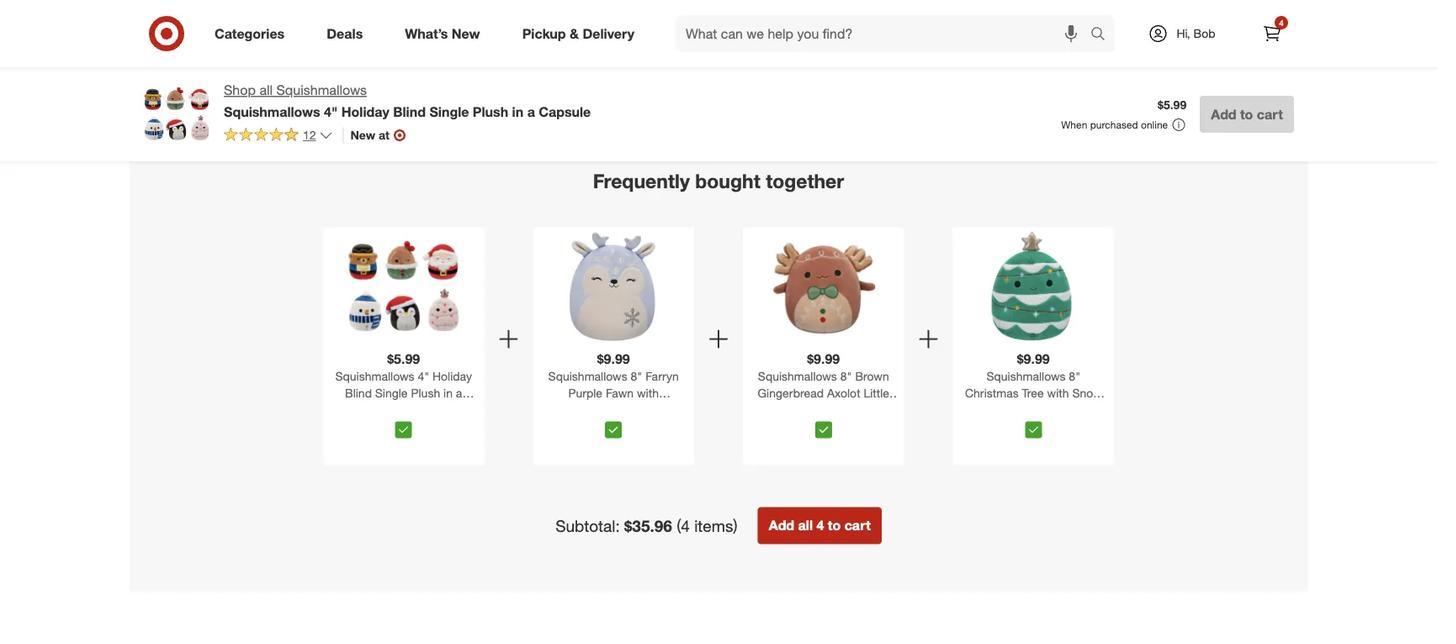 Task type: describe. For each thing, give the bounding box(es) containing it.
tree
[[1022, 386, 1044, 401]]

squishmallows for $9.99 squishmallows 8" farryn purple fawn with snowflake little plush
[[548, 369, 628, 384]]

&
[[570, 25, 579, 42]]

plush inside $9.99 squishmallows 8" farryn purple fawn with snowflake little plush
[[642, 403, 672, 417]]

new at
[[351, 128, 390, 143]]

in inside the $5.99 squishmallows 4" holiday blind single plush in a capsule
[[444, 386, 453, 401]]

single inside shop all squishmallows squishmallows 4" holiday blind single plush in a capsule
[[430, 103, 469, 120]]

cart inside button
[[845, 518, 871, 534]]

bob
[[1194, 26, 1216, 41]]

add inside button
[[769, 518, 795, 534]]

hi, bob
[[1177, 26, 1216, 41]]

$9.99 for $9.99 squishmallows 8" farryn purple fawn with snowflake little plush
[[597, 351, 630, 368]]

squishmallows for $9.99 squishmallows 8" christmas tree with snow little plush
[[987, 369, 1066, 384]]

$9.99 squishmallows 8" farryn purple fawn with snowflake little plush
[[548, 351, 679, 417]]

frequently bought together
[[593, 169, 844, 193]]

4 link
[[1254, 15, 1291, 52]]

squishmallows 4" holiday blind single plush in a capsule image
[[347, 230, 461, 345]]

with inside $9.99 squishmallows 8" farryn purple fawn with snowflake little plush
[[637, 386, 659, 401]]

squishmallows for $9.99 squishmallows 8" brown gingerbread axolot little plush
[[758, 369, 837, 384]]

pickup
[[522, 25, 566, 42]]

pickup & delivery link
[[508, 15, 656, 52]]

squishmallows 8" brown gingerbread axolot little plush image
[[767, 230, 881, 345]]

together
[[766, 169, 844, 193]]

shop
[[224, 82, 256, 98]]

items)
[[694, 517, 738, 536]]

4" inside the $5.99 squishmallows 4" holiday blind single plush in a capsule
[[418, 369, 429, 384]]

$5.99 for $5.99
[[1158, 98, 1187, 112]]

categories link
[[200, 15, 306, 52]]

little inside $9.99 squishmallows 8" farryn purple fawn with snowflake little plush
[[613, 403, 639, 417]]

axolot
[[827, 386, 861, 401]]

all for shop
[[260, 82, 273, 98]]

blind inside the $5.99 squishmallows 4" holiday blind single plush in a capsule
[[345, 386, 372, 401]]

squishmallows 4" holiday blind single plush in a capsule link
[[327, 368, 481, 417]]

delivery
[[583, 25, 635, 42]]

squishmallows 8" farryn purple fawn with snowflake little plush link
[[537, 368, 691, 417]]

purple
[[569, 386, 603, 401]]

4 inside button
[[817, 518, 824, 534]]

with inside $9.99 squishmallows 8" christmas tree with snow little plush
[[1048, 386, 1069, 401]]

brown
[[855, 369, 889, 384]]

deals link
[[312, 15, 384, 52]]

8" for $9.99 squishmallows 8" brown gingerbread axolot little plush
[[841, 369, 852, 384]]

at
[[379, 128, 390, 143]]

frequently
[[593, 169, 690, 193]]

0 vertical spatial 4
[[1279, 17, 1284, 28]]

What can we help you find? suggestions appear below search field
[[676, 15, 1095, 52]]

what's
[[405, 25, 448, 42]]

holiday inside the $5.99 squishmallows 4" holiday blind single plush in a capsule
[[433, 369, 472, 384]]

$5.99 squishmallows 4" holiday blind single plush in a capsule
[[335, 351, 472, 417]]

$35.96
[[625, 517, 672, 536]]

plush inside shop all squishmallows squishmallows 4" holiday blind single plush in a capsule
[[473, 103, 508, 120]]

capsule inside shop all squishmallows squishmallows 4" holiday blind single plush in a capsule
[[539, 103, 591, 120]]

categories
[[215, 25, 285, 42]]

search button
[[1083, 15, 1124, 56]]

plush inside $9.99 squishmallows 8" brown gingerbread axolot little plush
[[809, 403, 838, 417]]



Task type: locate. For each thing, give the bounding box(es) containing it.
$9.99 inside $9.99 squishmallows 8" farryn purple fawn with snowflake little plush
[[597, 351, 630, 368]]

holiday
[[342, 103, 389, 120], [433, 369, 472, 384]]

0 vertical spatial a
[[527, 103, 535, 120]]

1 horizontal spatial all
[[798, 518, 813, 534]]

0 horizontal spatial capsule
[[382, 403, 425, 417]]

capsule inside the $5.99 squishmallows 4" holiday blind single plush in a capsule
[[382, 403, 425, 417]]

0 horizontal spatial in
[[444, 386, 453, 401]]

plush inside the $5.99 squishmallows 4" holiday blind single plush in a capsule
[[411, 386, 440, 401]]

1 vertical spatial 4"
[[418, 369, 429, 384]]

little down brown
[[864, 386, 890, 401]]

1 vertical spatial all
[[798, 518, 813, 534]]

8" up "fawn"
[[631, 369, 642, 384]]

4"
[[324, 103, 338, 120], [418, 369, 429, 384]]

little
[[864, 386, 890, 401], [613, 403, 639, 417], [1005, 403, 1030, 417]]

christmas
[[965, 386, 1019, 401]]

$9.99 up the squishmallows 8" farryn purple fawn with snowflake little plush link
[[597, 351, 630, 368]]

0 vertical spatial single
[[430, 103, 469, 120]]

little down tree
[[1005, 403, 1030, 417]]

to
[[183, 18, 192, 31], [354, 18, 364, 31], [526, 18, 536, 31], [698, 18, 708, 31], [870, 18, 879, 31], [1041, 18, 1051, 31], [1213, 18, 1223, 31], [1241, 106, 1254, 122], [828, 518, 841, 534]]

$9.99 for $9.99 squishmallows 8" christmas tree with snow little plush
[[1017, 351, 1050, 368]]

1 horizontal spatial 4"
[[418, 369, 429, 384]]

1 vertical spatial capsule
[[382, 403, 425, 417]]

plush inside $9.99 squishmallows 8" christmas tree with snow little plush
[[1034, 403, 1063, 417]]

0 horizontal spatial $5.99
[[387, 351, 420, 368]]

8" inside $9.99 squishmallows 8" brown gingerbread axolot little plush
[[841, 369, 852, 384]]

8"
[[631, 369, 642, 384], [841, 369, 852, 384], [1069, 369, 1081, 384]]

single inside the $5.99 squishmallows 4" holiday blind single plush in a capsule
[[375, 386, 408, 401]]

0 horizontal spatial 4
[[817, 518, 824, 534]]

with right tree
[[1048, 386, 1069, 401]]

1 vertical spatial new
[[351, 128, 375, 143]]

1 vertical spatial $5.99
[[387, 351, 420, 368]]

$9.99 inside $9.99 squishmallows 8" christmas tree with snow little plush
[[1017, 351, 1050, 368]]

None checkbox
[[605, 422, 622, 439], [815, 422, 832, 439], [605, 422, 622, 439], [815, 422, 832, 439]]

1 vertical spatial a
[[456, 386, 462, 401]]

gingerbread
[[758, 386, 824, 401]]

1 vertical spatial 4
[[817, 518, 824, 534]]

0 vertical spatial holiday
[[342, 103, 389, 120]]

online
[[1141, 119, 1168, 131]]

1 vertical spatial in
[[444, 386, 453, 401]]

squishmallows for $5.99 squishmallows 4" holiday blind single plush in a capsule
[[335, 369, 415, 384]]

1 with from the left
[[637, 386, 659, 401]]

squishmallows 8" brown gingerbread axolot little plush link
[[747, 368, 901, 417]]

4" inside shop all squishmallows squishmallows 4" holiday blind single plush in a capsule
[[324, 103, 338, 120]]

0 horizontal spatial 4"
[[324, 103, 338, 120]]

0 horizontal spatial $9.99
[[597, 351, 630, 368]]

1 $9.99 from the left
[[597, 351, 630, 368]]

search
[[1083, 27, 1124, 43]]

1 vertical spatial holiday
[[433, 369, 472, 384]]

1 horizontal spatial $9.99
[[807, 351, 840, 368]]

12 link
[[224, 127, 333, 146]]

all for add
[[798, 518, 813, 534]]

shop all squishmallows squishmallows 4" holiday blind single plush in a capsule
[[224, 82, 591, 120]]

pickup & delivery
[[522, 25, 635, 42]]

all inside button
[[798, 518, 813, 534]]

1 horizontal spatial capsule
[[539, 103, 591, 120]]

(4
[[677, 517, 690, 536]]

blind inside shop all squishmallows squishmallows 4" holiday blind single plush in a capsule
[[393, 103, 426, 120]]

1 horizontal spatial 4
[[1279, 17, 1284, 28]]

2 horizontal spatial 8"
[[1069, 369, 1081, 384]]

1 horizontal spatial blind
[[393, 103, 426, 120]]

2 with from the left
[[1048, 386, 1069, 401]]

2 8" from the left
[[841, 369, 852, 384]]

1 horizontal spatial little
[[864, 386, 890, 401]]

when
[[1061, 119, 1088, 131]]

$9.99 for $9.99 squishmallows 8" brown gingerbread axolot little plush
[[807, 351, 840, 368]]

capsule
[[539, 103, 591, 120], [382, 403, 425, 417]]

8" inside $9.99 squishmallows 8" farryn purple fawn with snowflake little plush
[[631, 369, 642, 384]]

add to cart
[[161, 18, 215, 31], [332, 18, 387, 31], [504, 18, 558, 31], [676, 18, 730, 31], [848, 18, 902, 31], [1019, 18, 1073, 31], [1191, 18, 1245, 31], [1211, 106, 1284, 122]]

$9.99 inside $9.99 squishmallows 8" brown gingerbread axolot little plush
[[807, 351, 840, 368]]

1 horizontal spatial single
[[430, 103, 469, 120]]

8" up axolot
[[841, 369, 852, 384]]

0 vertical spatial 4"
[[324, 103, 338, 120]]

$9.99 squishmallows 8" christmas tree with snow little plush
[[965, 351, 1102, 417]]

$9.99 up squishmallows 8" christmas tree with snow little plush link
[[1017, 351, 1050, 368]]

0 vertical spatial in
[[512, 103, 524, 120]]

squishmallows 8" christmas tree with snow little plush link
[[957, 368, 1111, 417]]

a inside the $5.99 squishmallows 4" holiday blind single plush in a capsule
[[456, 386, 462, 401]]

a
[[527, 103, 535, 120], [456, 386, 462, 401]]

farryn
[[646, 369, 679, 384]]

add all 4 to cart
[[769, 518, 871, 534]]

in inside shop all squishmallows squishmallows 4" holiday blind single plush in a capsule
[[512, 103, 524, 120]]

add all 4 to cart button
[[758, 508, 882, 545]]

8" for $9.99 squishmallows 8" christmas tree with snow little plush
[[1069, 369, 1081, 384]]

squishmallows
[[276, 82, 367, 98], [224, 103, 320, 120], [335, 369, 415, 384], [548, 369, 628, 384], [758, 369, 837, 384], [987, 369, 1066, 384]]

new left at
[[351, 128, 375, 143]]

8" inside $9.99 squishmallows 8" christmas tree with snow little plush
[[1069, 369, 1081, 384]]

$5.99 for $5.99 squishmallows 4" holiday blind single plush in a capsule
[[387, 351, 420, 368]]

$5.99
[[1158, 98, 1187, 112], [387, 351, 420, 368]]

with down farryn
[[637, 386, 659, 401]]

3 8" from the left
[[1069, 369, 1081, 384]]

new
[[452, 25, 480, 42], [351, 128, 375, 143]]

subtotal: $35.96 (4 items)
[[556, 517, 738, 536]]

squishmallows inside $9.99 squishmallows 8" brown gingerbread axolot little plush
[[758, 369, 837, 384]]

$9.99
[[597, 351, 630, 368], [807, 351, 840, 368], [1017, 351, 1050, 368]]

1 horizontal spatial a
[[527, 103, 535, 120]]

all inside shop all squishmallows squishmallows 4" holiday blind single plush in a capsule
[[260, 82, 273, 98]]

$5.99 inside the $5.99 squishmallows 4" holiday blind single plush in a capsule
[[387, 351, 420, 368]]

fawn
[[606, 386, 634, 401]]

$5.99 up online
[[1158, 98, 1187, 112]]

0 vertical spatial all
[[260, 82, 273, 98]]

squishmallows inside the $5.99 squishmallows 4" holiday blind single plush in a capsule
[[335, 369, 415, 384]]

0 horizontal spatial 8"
[[631, 369, 642, 384]]

holiday inside shop all squishmallows squishmallows 4" holiday blind single plush in a capsule
[[342, 103, 389, 120]]

2 horizontal spatial $9.99
[[1017, 351, 1050, 368]]

in
[[512, 103, 524, 120], [444, 386, 453, 401]]

all
[[260, 82, 273, 98], [798, 518, 813, 534]]

little inside $9.99 squishmallows 8" christmas tree with snow little plush
[[1005, 403, 1030, 417]]

8" up "snow"
[[1069, 369, 1081, 384]]

squishmallows 8" christmas tree with snow little plush image
[[977, 230, 1091, 345]]

1 horizontal spatial 8"
[[841, 369, 852, 384]]

0 horizontal spatial new
[[351, 128, 375, 143]]

0 horizontal spatial all
[[260, 82, 273, 98]]

1 horizontal spatial with
[[1048, 386, 1069, 401]]

new right 'what's' at the top of page
[[452, 25, 480, 42]]

bought
[[695, 169, 761, 193]]

a inside shop all squishmallows squishmallows 4" holiday blind single plush in a capsule
[[527, 103, 535, 120]]

0 vertical spatial $5.99
[[1158, 98, 1187, 112]]

1 horizontal spatial in
[[512, 103, 524, 120]]

0 horizontal spatial blind
[[345, 386, 372, 401]]

2 horizontal spatial little
[[1005, 403, 1030, 417]]

1 vertical spatial single
[[375, 386, 408, 401]]

blind
[[393, 103, 426, 120], [345, 386, 372, 401]]

0 horizontal spatial little
[[613, 403, 639, 417]]

what's new
[[405, 25, 480, 42]]

0 vertical spatial new
[[452, 25, 480, 42]]

$5.99 up squishmallows 4" holiday blind single plush in a capsule "link"
[[387, 351, 420, 368]]

12
[[303, 128, 316, 143]]

cart
[[195, 18, 215, 31], [367, 18, 387, 31], [539, 18, 558, 31], [710, 18, 730, 31], [882, 18, 902, 31], [1054, 18, 1073, 31], [1225, 18, 1245, 31], [1257, 106, 1284, 122], [845, 518, 871, 534]]

what's new link
[[391, 15, 501, 52]]

hi,
[[1177, 26, 1191, 41]]

add
[[161, 18, 180, 31], [332, 18, 352, 31], [504, 18, 523, 31], [676, 18, 695, 31], [848, 18, 867, 31], [1019, 18, 1038, 31], [1191, 18, 1210, 31], [1211, 106, 1237, 122], [769, 518, 795, 534]]

0 horizontal spatial single
[[375, 386, 408, 401]]

$9.99 up squishmallows 8" brown gingerbread axolot little plush link
[[807, 351, 840, 368]]

little inside $9.99 squishmallows 8" brown gingerbread axolot little plush
[[864, 386, 890, 401]]

0 horizontal spatial a
[[456, 386, 462, 401]]

4
[[1279, 17, 1284, 28], [817, 518, 824, 534]]

subtotal:
[[556, 517, 620, 536]]

little down "fawn"
[[613, 403, 639, 417]]

1 horizontal spatial new
[[452, 25, 480, 42]]

1 vertical spatial blind
[[345, 386, 372, 401]]

1 horizontal spatial $5.99
[[1158, 98, 1187, 112]]

squishmallows inside $9.99 squishmallows 8" christmas tree with snow little plush
[[987, 369, 1066, 384]]

image of squishmallows 4" holiday blind single plush in a capsule image
[[143, 81, 210, 148]]

1 8" from the left
[[631, 369, 642, 384]]

0 vertical spatial capsule
[[539, 103, 591, 120]]

$9.99 squishmallows 8" brown gingerbread axolot little plush
[[758, 351, 890, 417]]

with
[[637, 386, 659, 401], [1048, 386, 1069, 401]]

single
[[430, 103, 469, 120], [375, 386, 408, 401]]

0 horizontal spatial holiday
[[342, 103, 389, 120]]

to inside button
[[828, 518, 841, 534]]

squishmallows 8" farryn purple fawn with snowflake little plush image
[[557, 230, 671, 345]]

snowflake
[[556, 403, 610, 417]]

None checkbox
[[395, 422, 412, 439], [1025, 422, 1042, 439], [395, 422, 412, 439], [1025, 422, 1042, 439]]

deals
[[327, 25, 363, 42]]

8" for $9.99 squishmallows 8" farryn purple fawn with snowflake little plush
[[631, 369, 642, 384]]

3 $9.99 from the left
[[1017, 351, 1050, 368]]

purchased
[[1090, 119, 1139, 131]]

add to cart button
[[153, 11, 222, 38], [325, 11, 394, 38], [497, 11, 566, 38], [668, 11, 738, 38], [840, 11, 909, 38], [1012, 11, 1081, 38], [1183, 11, 1253, 38], [1200, 96, 1294, 133]]

1 horizontal spatial holiday
[[433, 369, 472, 384]]

plush
[[473, 103, 508, 120], [411, 386, 440, 401], [642, 403, 672, 417], [809, 403, 838, 417], [1034, 403, 1063, 417]]

snow
[[1073, 386, 1102, 401]]

2 $9.99 from the left
[[807, 351, 840, 368]]

0 vertical spatial blind
[[393, 103, 426, 120]]

when purchased online
[[1061, 119, 1168, 131]]

squishmallows inside $9.99 squishmallows 8" farryn purple fawn with snowflake little plush
[[548, 369, 628, 384]]

0 horizontal spatial with
[[637, 386, 659, 401]]



Task type: vqa. For each thing, say whether or not it's contained in the screenshot.
the left Berkeley
no



